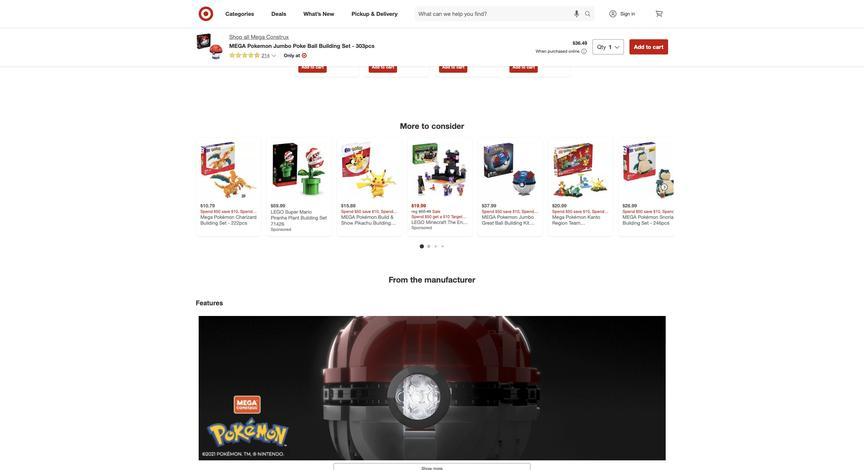 Task type: describe. For each thing, give the bounding box(es) containing it.
cart for monopoly board game 'image' in the right of the page
[[527, 64, 535, 70]]

$59.99 lego super mario piranha plant building set 71426 sponsored
[[271, 203, 327, 232]]

deals
[[271, 10, 286, 17]]

qty
[[597, 43, 606, 50]]

mega for $10.79
[[200, 214, 213, 220]]

- inside mega pokémon snorlax building set - 246pcs
[[650, 220, 652, 226]]

building inside the mega pokémon charizard building set - 222pcs
[[200, 220, 218, 226]]

71426
[[271, 221, 284, 227]]

add for marvel spider-man titan hero series spider-man 12" action figure image
[[372, 64, 380, 70]]

0 vertical spatial reg
[[369, 40, 375, 46]]

drying
[[298, 58, 312, 63]]

What can we help you find? suggestions appear below search field
[[415, 6, 586, 21]]

monopoly board game image
[[509, 0, 566, 30]]

add to cart for monopoly board game 'image' in the right of the page
[[513, 64, 535, 70]]

building inside shop all mega construx mega pokemon jumbo poke ball building set - 303pcs
[[319, 42, 340, 49]]

sign in link
[[603, 6, 646, 21]]

more to consider
[[400, 121, 464, 131]]

features
[[196, 300, 223, 307]]

mega for $37.99
[[482, 214, 496, 220]]

set inside shop all mega construx mega pokemon jumbo poke ball building set - 303pcs
[[342, 42, 351, 49]]

set inside mega pokémon build & show pikachu building set - 211pcs
[[341, 226, 348, 232]]

add for monopoly board game 'image' in the right of the page
[[513, 64, 520, 70]]

reg link
[[369, 0, 425, 57]]

coca-cola - 12pk/12 fl oz cans image
[[439, 0, 496, 30]]

214 link
[[229, 52, 277, 60]]

222pcs
[[231, 220, 247, 226]]

mills
[[308, 64, 318, 69]]

building inside $59.99 lego super mario piranha plant building set 71426 sponsored
[[301, 215, 318, 221]]

$10.79
[[200, 203, 215, 209]]

cart for coca-cola - 12pk/12 fl oz cans image
[[456, 64, 464, 70]]

building inside mega pokémon build & show pikachu building set - 211pcs
[[373, 220, 391, 226]]

cart for marvel spider-man titan hero series spider-man 12" action figure image
[[386, 64, 394, 70]]

to for marvel spider-man titan hero series spider-man 12" action figure image
[[381, 64, 385, 70]]

search
[[582, 11, 598, 18]]

with
[[482, 226, 491, 232]]

building inside mega pokemon jumbo great ball building kit with lights - 299pcs
[[505, 220, 522, 226]]

246pcs
[[653, 220, 669, 226]]

snorlax
[[660, 214, 676, 220]]

sign
[[621, 11, 630, 17]]

set inside $59.99 lego super mario piranha plant building set 71426 sponsored
[[319, 215, 327, 221]]

absorbent
[[298, 52, 321, 57]]

ultra-soft cotton highly absorbent solid quick-drying towel sets by blue nile mills image
[[298, 0, 355, 30]]

- inside mega pokemon jumbo great ball building kit with lights - 299pcs
[[507, 226, 509, 232]]

214
[[262, 52, 270, 58]]

$26.99
[[623, 203, 637, 209]]

mega for $26.99
[[623, 214, 637, 220]]

$36.49
[[573, 40, 587, 46]]

mega pokémon kanto region team construction set
[[552, 214, 600, 232]]

mega pokémon charizard building set - 222pcs
[[200, 214, 256, 226]]

monopoly board game
[[509, 51, 560, 57]]

build
[[378, 214, 389, 220]]

pokémon for set
[[566, 214, 586, 220]]

great
[[482, 220, 494, 226]]

when
[[536, 49, 547, 54]]

solid
[[322, 52, 333, 57]]

set inside the mega pokémon charizard building set - 222pcs
[[219, 220, 226, 226]]

piranha
[[271, 215, 287, 221]]

add to cart button for coca-cola - 12pk/12 fl oz cans image
[[439, 62, 467, 73]]

nile
[[298, 64, 307, 69]]

sign in
[[621, 11, 635, 17]]

- inside mega pokémon build & show pikachu building set - 211pcs
[[350, 226, 352, 232]]

pokemon inside shop all mega construx mega pokemon jumbo poke ball building set - 303pcs
[[247, 42, 272, 49]]

ball inside mega pokemon jumbo great ball building kit with lights - 299pcs
[[495, 220, 503, 226]]

mega inside shop all mega construx mega pokemon jumbo poke ball building set - 303pcs
[[251, 33, 265, 40]]

pokémon for 222pcs
[[214, 214, 234, 220]]

region
[[552, 220, 567, 226]]

211pcs
[[353, 226, 369, 232]]

add to cart button for monopoly board game 'image' in the right of the page
[[509, 62, 538, 73]]

board
[[532, 51, 545, 57]]

mega pokemon jumbo great ball building kit with lights - 299pcs
[[482, 214, 534, 232]]

mega pokémon kanto region team construction set image
[[552, 142, 609, 199]]

towel
[[314, 58, 326, 63]]

from
[[389, 275, 408, 285]]

delivery
[[376, 10, 398, 17]]

add to cart for the ultra-soft cotton highly absorbent solid quick-drying towel sets by blue nile mills image
[[301, 64, 324, 70]]

by
[[338, 58, 343, 63]]

shop all mega construx mega pokemon jumbo poke ball building set - 303pcs
[[229, 33, 375, 49]]

add for the ultra-soft cotton highly absorbent solid quick-drying towel sets by blue nile mills image
[[301, 64, 309, 70]]

poke
[[293, 42, 306, 49]]

to for the ultra-soft cotton highly absorbent solid quick-drying towel sets by blue nile mills image
[[310, 64, 314, 70]]

new
[[323, 10, 334, 17]]

jumbo inside shop all mega construx mega pokemon jumbo poke ball building set - 303pcs
[[273, 42, 291, 49]]

image of mega pokemon jumbo poke ball building set - 303pcs image
[[196, 33, 224, 61]]

mega pokémon build & show pikachu building set - 211pcs
[[341, 214, 393, 232]]

categories
[[225, 10, 254, 17]]

at
[[296, 52, 300, 58]]

add to cart button for marvel spider-man titan hero series spider-man 12" action figure image
[[369, 62, 397, 73]]



Task type: vqa. For each thing, say whether or not it's contained in the screenshot.
'kitchen'
no



Task type: locate. For each thing, give the bounding box(es) containing it.
mega up region
[[552, 214, 564, 220]]

1 vertical spatial reg
[[411, 209, 418, 214]]

ultra-
[[298, 46, 310, 51]]

construx
[[266, 33, 289, 40]]

add to cart
[[634, 43, 664, 50], [301, 64, 324, 70], [372, 64, 394, 70], [442, 64, 464, 70], [513, 64, 535, 70]]

mega pokémon snorlax building set - 246pcs image
[[623, 142, 679, 199]]

& right pickup
[[371, 10, 375, 17]]

pokemon inside mega pokemon jumbo great ball building kit with lights - 299pcs
[[497, 214, 518, 220]]

1 vertical spatial pokemon
[[497, 214, 518, 220]]

set left 246pcs in the right of the page
[[642, 220, 649, 226]]

ball inside shop all mega construx mega pokemon jumbo poke ball building set - 303pcs
[[308, 42, 317, 49]]

pokémon inside mega pokémon build & show pikachu building set - 211pcs
[[356, 214, 377, 220]]

what's new
[[304, 10, 334, 17]]

construction
[[552, 226, 580, 232]]

add to cart button for the ultra-soft cotton highly absorbent solid quick-drying towel sets by blue nile mills image
[[298, 62, 327, 73]]

0 vertical spatial &
[[371, 10, 375, 17]]

mega down $26.99
[[623, 214, 637, 220]]

reg inside '$19.99 reg $22.49 sale'
[[411, 209, 418, 214]]

super
[[285, 209, 298, 215]]

categories link
[[220, 6, 263, 21]]

jumbo up kit
[[519, 214, 534, 220]]

1 horizontal spatial pokemon
[[497, 214, 518, 220]]

the
[[410, 275, 422, 285]]

mega up show
[[341, 214, 355, 220]]

0 horizontal spatial ball
[[308, 42, 317, 49]]

monopoly board game link
[[509, 0, 566, 57]]

pokemon up 214
[[247, 42, 272, 49]]

to for coca-cola - 12pk/12 fl oz cans image
[[451, 64, 455, 70]]

mega inside shop all mega construx mega pokemon jumbo poke ball building set - 303pcs
[[229, 42, 246, 49]]

mega
[[229, 42, 246, 49], [341, 214, 355, 220], [482, 214, 496, 220], [623, 214, 637, 220]]

- inside shop all mega construx mega pokemon jumbo poke ball building set - 303pcs
[[352, 42, 354, 49]]

4 pokémon from the left
[[638, 214, 658, 220]]

pickup & delivery
[[352, 10, 398, 17]]

add to cart for marvel spider-man titan hero series spider-man 12" action figure image
[[372, 64, 394, 70]]

mega pokemon jumbo great ball building kit with lights - 299pcs image
[[482, 142, 538, 199]]

pikachu
[[355, 220, 372, 226]]

highly
[[337, 46, 350, 51]]

from the manufacturer
[[389, 275, 476, 285]]

299pcs
[[510, 226, 526, 232]]

set left show
[[319, 215, 327, 221]]

- down show
[[350, 226, 352, 232]]

set inside mega pokémon kanto region team construction set
[[581, 226, 589, 232]]

add
[[634, 43, 645, 50], [301, 64, 309, 70], [372, 64, 380, 70], [442, 64, 450, 70], [513, 64, 520, 70]]

$59.99
[[271, 203, 285, 209]]

mega inside mega pokémon build & show pikachu building set - 211pcs
[[341, 214, 355, 220]]

sponsored inside $59.99 lego super mario piranha plant building set 71426 sponsored
[[271, 227, 291, 232]]

building up solid
[[319, 42, 340, 49]]

mega
[[251, 33, 265, 40], [200, 214, 213, 220], [552, 214, 564, 220]]

building inside mega pokémon snorlax building set - 246pcs
[[623, 220, 640, 226]]

0 vertical spatial jumbo
[[273, 42, 291, 49]]

1 pokémon from the left
[[214, 214, 234, 220]]

pokémon for building
[[356, 214, 377, 220]]

mega inside mega pokémon kanto region team construction set
[[552, 214, 564, 220]]

mega right all
[[251, 33, 265, 40]]

1 horizontal spatial sale
[[432, 209, 440, 214]]

add to cart button
[[630, 39, 668, 55], [298, 62, 327, 73], [369, 62, 397, 73], [439, 62, 467, 73], [509, 62, 538, 73]]

all
[[244, 33, 249, 40]]

0 horizontal spatial pokemon
[[247, 42, 272, 49]]

sale up at
[[298, 40, 306, 46]]

mega pokémon build & show pikachu building set - 211pcs image
[[341, 142, 398, 199]]

set down show
[[341, 226, 348, 232]]

1 vertical spatial sale
[[432, 209, 440, 214]]

ball up lights
[[495, 220, 503, 226]]

charizard
[[236, 214, 256, 220]]

team
[[569, 220, 580, 226]]

1 horizontal spatial ball
[[495, 220, 503, 226]]

sponsored down 71426
[[271, 227, 291, 232]]

0 vertical spatial sale
[[298, 40, 306, 46]]

lego
[[271, 209, 284, 215]]

set up quick-
[[342, 42, 351, 49]]

mega pokémon charizard building set - 222pcs image
[[200, 142, 257, 199]]

0 horizontal spatial reg
[[369, 40, 375, 46]]

$19.99
[[411, 203, 426, 209]]

sale inside sale ultra-soft cotton highly absorbent solid quick- drying towel sets by blue nile mills
[[298, 40, 306, 46]]

reg down '$19.99'
[[411, 209, 418, 214]]

cotton
[[321, 46, 335, 51]]

mega pokémon snorlax building set - 246pcs
[[623, 214, 676, 226]]

ball
[[308, 42, 317, 49], [495, 220, 503, 226]]

game
[[547, 51, 560, 57]]

1 vertical spatial ball
[[495, 220, 503, 226]]

kit
[[523, 220, 529, 226]]

online
[[569, 49, 580, 54]]

3 pokémon from the left
[[566, 214, 586, 220]]

lego minecraft the end arena, ender dragon battle set 21242 image
[[411, 142, 468, 199]]

0 horizontal spatial jumbo
[[273, 42, 291, 49]]

0 vertical spatial ball
[[308, 42, 317, 49]]

cart
[[653, 43, 664, 50], [316, 64, 324, 70], [386, 64, 394, 70], [456, 64, 464, 70], [527, 64, 535, 70]]

pokémon inside mega pokémon snorlax building set - 246pcs
[[638, 214, 658, 220]]

only at
[[284, 52, 300, 58]]

pokémon for 246pcs
[[638, 214, 658, 220]]

search button
[[582, 6, 598, 23]]

qty 1
[[597, 43, 612, 50]]

1 horizontal spatial &
[[390, 214, 393, 220]]

set
[[342, 42, 351, 49], [319, 215, 327, 221], [219, 220, 226, 226], [642, 220, 649, 226], [341, 226, 348, 232], [581, 226, 589, 232]]

$20.99
[[552, 203, 567, 209]]

mario
[[299, 209, 312, 215]]

add to cart for coca-cola - 12pk/12 fl oz cans image
[[442, 64, 464, 70]]

1 vertical spatial jumbo
[[519, 214, 534, 220]]

- left 222pcs
[[228, 220, 230, 226]]

consider
[[432, 121, 464, 131]]

soft
[[310, 46, 319, 51]]

1
[[609, 43, 612, 50]]

2 horizontal spatial mega
[[552, 214, 564, 220]]

building down mario
[[301, 215, 318, 221]]

- right lights
[[507, 226, 509, 232]]

show
[[341, 220, 353, 226]]

0 horizontal spatial mega
[[200, 214, 213, 220]]

shop
[[229, 33, 242, 40]]

1 vertical spatial &
[[390, 214, 393, 220]]

manufacturer
[[425, 275, 476, 285]]

sale inside '$19.99 reg $22.49 sale'
[[432, 209, 440, 214]]

reg right "highly"
[[369, 40, 375, 46]]

& inside mega pokémon build & show pikachu building set - 211pcs
[[390, 214, 393, 220]]

pokemon up lights
[[497, 214, 518, 220]]

pokémon up 222pcs
[[214, 214, 234, 220]]

building
[[319, 42, 340, 49], [301, 215, 318, 221], [200, 220, 218, 226], [373, 220, 391, 226], [505, 220, 522, 226], [623, 220, 640, 226]]

ball up absorbent
[[308, 42, 317, 49]]

plant
[[288, 215, 299, 221]]

sponsored down $22.49
[[411, 225, 432, 230]]

mega inside mega pokemon jumbo great ball building kit with lights - 299pcs
[[482, 214, 496, 220]]

building down build
[[373, 220, 391, 226]]

pokémon inside mega pokémon kanto region team construction set
[[566, 214, 586, 220]]

in
[[632, 11, 635, 17]]

sponsored
[[411, 225, 432, 230], [271, 227, 291, 232]]

303pcs
[[356, 42, 375, 49]]

sets
[[327, 58, 337, 63]]

pokémon up pikachu
[[356, 214, 377, 220]]

set down kanto
[[581, 226, 589, 232]]

0 vertical spatial pokemon
[[247, 42, 272, 49]]

0 horizontal spatial sale
[[298, 40, 306, 46]]

&
[[371, 10, 375, 17], [390, 214, 393, 220]]

$15.89
[[341, 203, 356, 209]]

pokémon inside the mega pokémon charizard building set - 222pcs
[[214, 214, 234, 220]]

mega for $20.99
[[552, 214, 564, 220]]

sale ultra-soft cotton highly absorbent solid quick- drying towel sets by blue nile mills
[[298, 40, 354, 69]]

pickup & delivery link
[[346, 6, 406, 21]]

deals link
[[266, 6, 295, 21]]

jumbo
[[273, 42, 291, 49], [519, 214, 534, 220]]

purchased
[[548, 49, 568, 54]]

only
[[284, 52, 294, 58]]

building up 299pcs
[[505, 220, 522, 226]]

pokemon
[[247, 42, 272, 49], [497, 214, 518, 220]]

marvel spider-man titan hero series spider-man 12" action figure image
[[369, 0, 425, 30]]

set left 222pcs
[[219, 220, 226, 226]]

$22.49
[[419, 209, 431, 214]]

- left 246pcs in the right of the page
[[650, 220, 652, 226]]

mega for $15.89
[[341, 214, 355, 220]]

what's
[[304, 10, 321, 17]]

monopoly
[[509, 51, 531, 57]]

quick-
[[335, 52, 349, 57]]

1 horizontal spatial jumbo
[[519, 214, 534, 220]]

0 horizontal spatial sponsored
[[271, 227, 291, 232]]

when purchased online
[[536, 49, 580, 54]]

mega down $10.79
[[200, 214, 213, 220]]

jumbo down construx in the top of the page
[[273, 42, 291, 49]]

jumbo inside mega pokemon jumbo great ball building kit with lights - 299pcs
[[519, 214, 534, 220]]

1 horizontal spatial mega
[[251, 33, 265, 40]]

lego super mario piranha plant building set 71426 image
[[271, 142, 327, 199]]

mega up the great
[[482, 214, 496, 220]]

lights
[[492, 226, 505, 232]]

set inside mega pokémon snorlax building set - 246pcs
[[642, 220, 649, 226]]

mega inside the mega pokémon charizard building set - 222pcs
[[200, 214, 213, 220]]

& right build
[[390, 214, 393, 220]]

mega down shop
[[229, 42, 246, 49]]

more
[[400, 121, 420, 131]]

sale right $22.49
[[432, 209, 440, 214]]

$37.99
[[482, 203, 496, 209]]

to for monopoly board game 'image' in the right of the page
[[522, 64, 526, 70]]

pickup
[[352, 10, 370, 17]]

building down $26.99
[[623, 220, 640, 226]]

blue
[[345, 58, 354, 63]]

cart for the ultra-soft cotton highly absorbent solid quick-drying towel sets by blue nile mills image
[[316, 64, 324, 70]]

sale
[[298, 40, 306, 46], [432, 209, 440, 214]]

mega inside mega pokémon snorlax building set - 246pcs
[[623, 214, 637, 220]]

2 pokémon from the left
[[356, 214, 377, 220]]

$19.99 reg $22.49 sale
[[411, 203, 440, 214]]

pokémon up team
[[566, 214, 586, 220]]

0 horizontal spatial &
[[371, 10, 375, 17]]

- inside the mega pokémon charizard building set - 222pcs
[[228, 220, 230, 226]]

1 horizontal spatial sponsored
[[411, 225, 432, 230]]

1 horizontal spatial reg
[[411, 209, 418, 214]]

- right "highly"
[[352, 42, 354, 49]]

building down $10.79
[[200, 220, 218, 226]]

add for coca-cola - 12pk/12 fl oz cans image
[[442, 64, 450, 70]]

pokémon up 246pcs in the right of the page
[[638, 214, 658, 220]]



